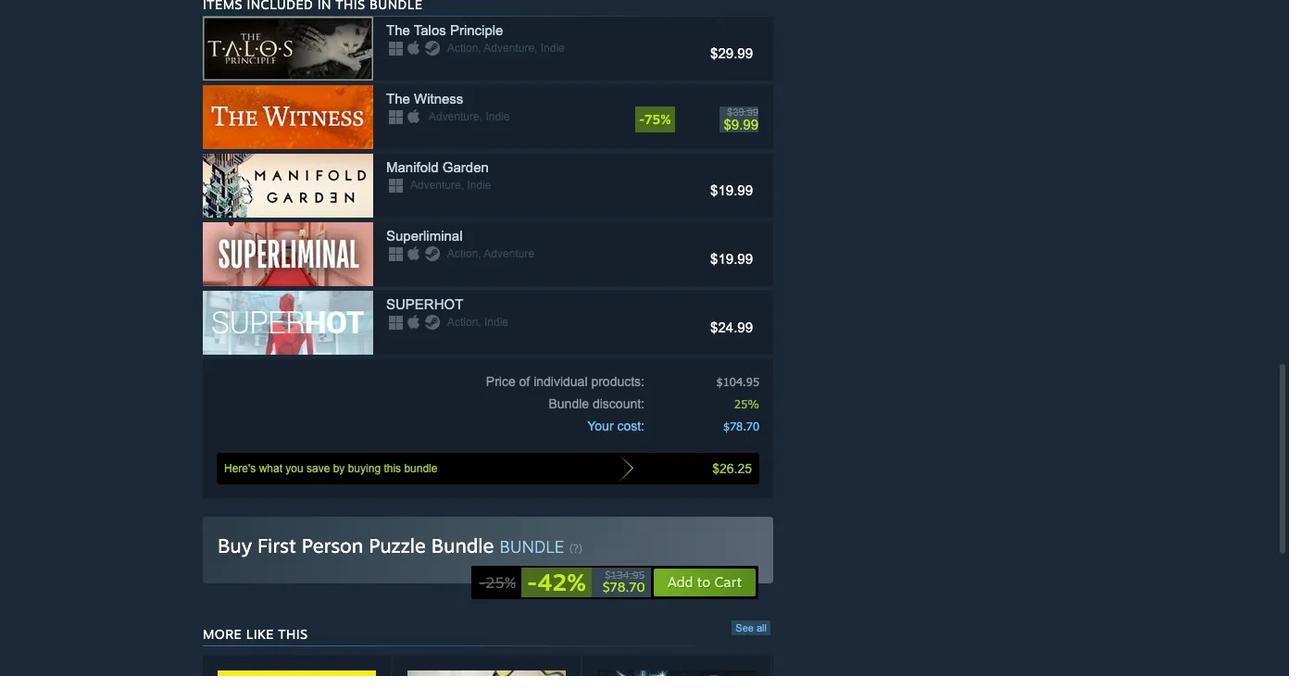 Task type: describe. For each thing, give the bounding box(es) containing it.
superliminal
[[386, 228, 463, 244]]

see
[[736, 623, 754, 634]]

(?)
[[569, 542, 583, 556]]

the for the witness
[[386, 91, 410, 107]]

your
[[588, 419, 614, 434]]

add to cart link
[[653, 568, 757, 598]]

like
[[246, 626, 274, 642]]

$29.99
[[711, 45, 753, 61]]

$39.99 $9.99
[[724, 107, 759, 132]]

add to cart
[[668, 574, 742, 591]]

manifold garden adventure, indie
[[386, 159, 491, 192]]

adventure, for garden
[[410, 179, 464, 192]]

save
[[307, 462, 330, 475]]

of
[[519, 374, 530, 389]]

-25%
[[479, 574, 516, 592]]

adventure
[[484, 247, 535, 260]]

first
[[258, 534, 296, 558]]

-42%
[[527, 568, 586, 597]]

42%
[[538, 568, 586, 597]]

buy
[[218, 534, 252, 558]]

products:
[[591, 374, 645, 389]]

this inside see all more like this
[[278, 626, 308, 642]]

all
[[757, 623, 767, 634]]

0 vertical spatial $78.70
[[724, 419, 760, 434]]

- for 25%
[[479, 574, 486, 592]]

bundle discount:
[[549, 397, 645, 411]]

indie inside the talos principle action, adventure, indie
[[541, 42, 565, 55]]

$134.95
[[605, 569, 645, 582]]

talos
[[414, 22, 446, 38]]

action, for superliminal
[[448, 247, 482, 260]]

buying
[[348, 462, 381, 475]]

manifold
[[386, 159, 439, 175]]

the for the talos principle
[[386, 22, 410, 38]]

cart
[[715, 574, 742, 591]]

cost:
[[617, 419, 645, 434]]

0 horizontal spatial $78.70
[[603, 579, 645, 595]]

add
[[668, 574, 694, 591]]

person
[[302, 534, 363, 558]]

1 vertical spatial 25%
[[486, 574, 516, 592]]

-75%
[[639, 111, 671, 127]]

see all link
[[732, 621, 771, 636]]

$104.95
[[717, 374, 760, 389]]

to
[[698, 574, 711, 591]]

$39.99
[[728, 107, 759, 118]]



Task type: vqa. For each thing, say whether or not it's contained in the screenshot.
THE 'VERY' in the overall reviews: very positive (12,930 reviews)
no



Task type: locate. For each thing, give the bounding box(es) containing it.
this
[[384, 462, 401, 475], [278, 626, 308, 642]]

1 vertical spatial bundle
[[432, 534, 494, 558]]

adventure, for witness
[[429, 110, 483, 123]]

you
[[286, 462, 304, 475]]

adventure, inside manifold garden adventure, indie
[[410, 179, 464, 192]]

by
[[333, 462, 345, 475]]

indie inside manifold garden adventure, indie
[[467, 179, 491, 192]]

$19.99 up $24.99 at the right top
[[711, 251, 753, 267]]

more
[[203, 626, 242, 642]]

bundle
[[500, 536, 564, 557]]

0 vertical spatial this
[[384, 462, 401, 475]]

0 vertical spatial 25%
[[735, 397, 760, 411]]

-
[[639, 111, 645, 127], [527, 568, 538, 597], [479, 574, 486, 592]]

0 horizontal spatial this
[[278, 626, 308, 642]]

1 vertical spatial $19.99
[[711, 251, 753, 267]]

action, for superhot
[[448, 316, 482, 329]]

here's
[[224, 462, 256, 475]]

1 horizontal spatial -
[[527, 568, 538, 597]]

0 horizontal spatial -
[[479, 574, 486, 592]]

0 vertical spatial bundle
[[549, 397, 589, 411]]

3 action, from the top
[[448, 316, 482, 329]]

0 vertical spatial the
[[386, 22, 410, 38]]

see all more like this
[[203, 623, 767, 642]]

your cost:
[[588, 419, 645, 434]]

action, down superliminal
[[448, 247, 482, 260]]

$78.70 left add
[[603, 579, 645, 595]]

$78.70
[[724, 419, 760, 434], [603, 579, 645, 595]]

adventure, down witness
[[429, 110, 483, 123]]

garden
[[443, 159, 489, 175]]

adventure, down the manifold
[[410, 179, 464, 192]]

0 vertical spatial adventure,
[[484, 42, 538, 55]]

0 horizontal spatial bundle
[[432, 534, 494, 558]]

discount:
[[593, 397, 645, 411]]

bundle down price of individual products: in the bottom of the page
[[549, 397, 589, 411]]

action, inside superhot action, indie
[[448, 316, 482, 329]]

bundle
[[404, 462, 438, 475]]

the inside the talos principle action, adventure, indie
[[386, 22, 410, 38]]

75%
[[645, 111, 671, 127]]

price of individual products:
[[486, 374, 645, 389]]

this right like
[[278, 626, 308, 642]]

$19.99 down $9.99
[[711, 183, 753, 198]]

indie inside superhot action, indie
[[485, 316, 509, 329]]

$134.95 $78.70
[[603, 569, 645, 595]]

action, down 'principle'
[[448, 42, 482, 55]]

puzzle
[[369, 534, 426, 558]]

1 the from the top
[[386, 22, 410, 38]]

2 horizontal spatial -
[[639, 111, 645, 127]]

what
[[259, 462, 283, 475]]

witness
[[414, 91, 464, 107]]

here's what you save by buying this bundle
[[224, 462, 438, 475]]

adventure, inside the talos principle action, adventure, indie
[[484, 42, 538, 55]]

adventure, down 'principle'
[[484, 42, 538, 55]]

adventure,
[[484, 42, 538, 55], [429, 110, 483, 123], [410, 179, 464, 192]]

$19.99 for garden
[[711, 183, 753, 198]]

the talos principle action, adventure, indie
[[386, 22, 565, 55]]

$9.99
[[724, 117, 759, 132]]

1 horizontal spatial 25%
[[735, 397, 760, 411]]

the witness adventure, indie
[[386, 91, 510, 123]]

the
[[386, 22, 410, 38], [386, 91, 410, 107]]

action, inside superliminal action, adventure
[[448, 247, 482, 260]]

- for 42%
[[527, 568, 538, 597]]

action, inside the talos principle action, adventure, indie
[[448, 42, 482, 55]]

principle
[[450, 22, 504, 38]]

2 $19.99 from the top
[[711, 251, 753, 267]]

indie inside the witness adventure, indie
[[486, 110, 510, 123]]

price
[[486, 374, 516, 389]]

1 horizontal spatial $78.70
[[724, 419, 760, 434]]

bundle
[[549, 397, 589, 411], [432, 534, 494, 558]]

$78.70 up $26.25
[[724, 419, 760, 434]]

1 vertical spatial the
[[386, 91, 410, 107]]

25%
[[735, 397, 760, 411], [486, 574, 516, 592]]

action,
[[448, 42, 482, 55], [448, 247, 482, 260], [448, 316, 482, 329]]

0 vertical spatial action,
[[448, 42, 482, 55]]

1 $19.99 from the top
[[711, 183, 753, 198]]

superhot action, indie
[[386, 296, 509, 329]]

1 vertical spatial $78.70
[[603, 579, 645, 595]]

$24.99
[[711, 320, 753, 335]]

1 horizontal spatial bundle
[[549, 397, 589, 411]]

0 horizontal spatial 25%
[[486, 574, 516, 592]]

the left talos
[[386, 22, 410, 38]]

buy first person puzzle bundle bundle (?)
[[218, 534, 583, 558]]

individual
[[534, 374, 588, 389]]

- for 75%
[[639, 111, 645, 127]]

$26.25
[[713, 461, 752, 476]]

adventure, inside the witness adventure, indie
[[429, 110, 483, 123]]

superliminal action, adventure
[[386, 228, 535, 260]]

25% down bundle
[[486, 574, 516, 592]]

this right buying
[[384, 462, 401, 475]]

1 vertical spatial action,
[[448, 247, 482, 260]]

$19.99
[[711, 183, 753, 198], [711, 251, 753, 267]]

2 vertical spatial action,
[[448, 316, 482, 329]]

2 vertical spatial adventure,
[[410, 179, 464, 192]]

2 action, from the top
[[448, 247, 482, 260]]

action, down superhot
[[448, 316, 482, 329]]

1 action, from the top
[[448, 42, 482, 55]]

indie
[[541, 42, 565, 55], [486, 110, 510, 123], [467, 179, 491, 192], [485, 316, 509, 329]]

2 the from the top
[[386, 91, 410, 107]]

the left witness
[[386, 91, 410, 107]]

superhot
[[386, 296, 464, 312]]

bundle up -25%
[[432, 534, 494, 558]]

25% down $104.95
[[735, 397, 760, 411]]

1 vertical spatial adventure,
[[429, 110, 483, 123]]

$19.99 for action,
[[711, 251, 753, 267]]

1 vertical spatial this
[[278, 626, 308, 642]]

1 horizontal spatial this
[[384, 462, 401, 475]]

the inside the witness adventure, indie
[[386, 91, 410, 107]]

0 vertical spatial $19.99
[[711, 183, 753, 198]]



